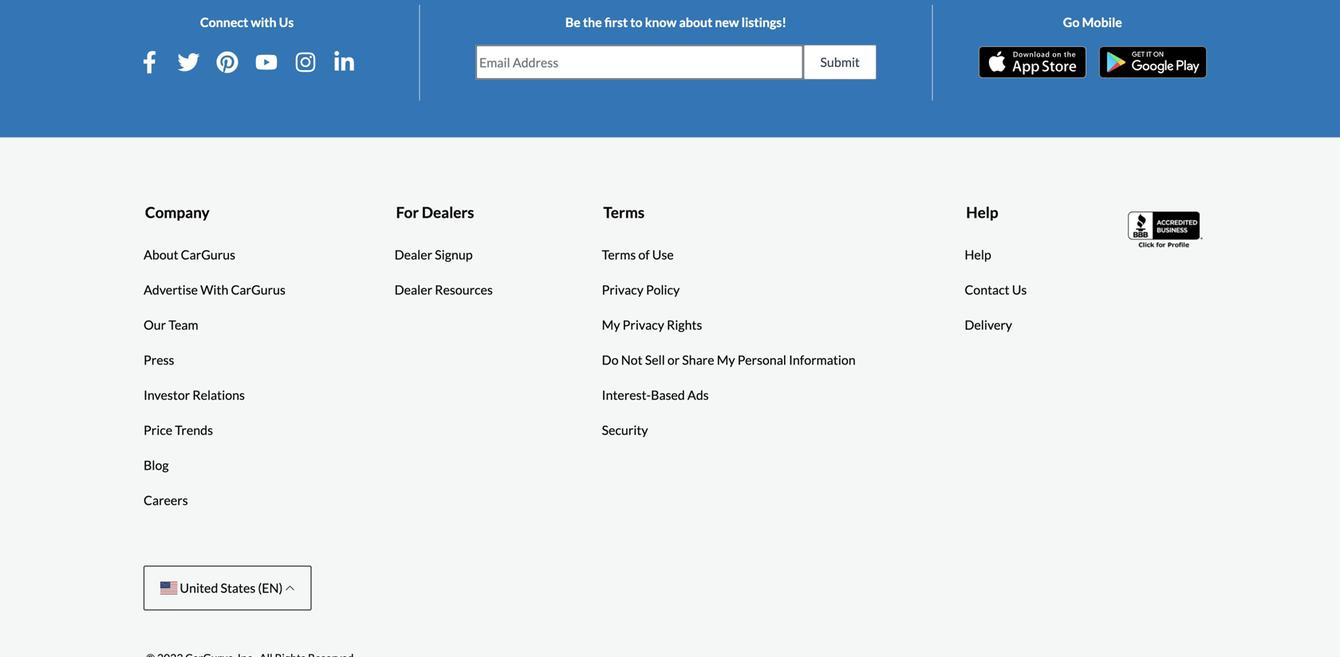 Task type: describe. For each thing, give the bounding box(es) containing it.
or
[[668, 352, 680, 368]]

for dealers
[[396, 203, 474, 221]]

dealer for dealer resources
[[395, 282, 433, 298]]

team
[[169, 317, 198, 333]]

privacy inside my privacy rights link
[[623, 317, 665, 333]]

united states (en) button
[[144, 566, 312, 611]]

investor
[[144, 388, 190, 403]]

(en)
[[258, 581, 283, 596]]

use
[[653, 247, 674, 263]]

my privacy rights link
[[602, 316, 703, 335]]

careers link
[[144, 491, 188, 510]]

first
[[605, 14, 628, 30]]

about
[[679, 14, 713, 30]]

my privacy rights
[[602, 317, 703, 333]]

price trends link
[[144, 421, 213, 440]]

not
[[621, 352, 643, 368]]

0 vertical spatial help
[[967, 203, 999, 221]]

with
[[200, 282, 229, 298]]

privacy policy
[[602, 282, 680, 298]]

about
[[144, 247, 178, 263]]

dealers
[[422, 203, 474, 221]]

delivery link
[[965, 316, 1013, 335]]

about cargurus link
[[144, 245, 236, 265]]

1 vertical spatial us
[[1013, 282, 1027, 298]]

investor relations
[[144, 388, 245, 403]]

blog
[[144, 458, 169, 473]]

press
[[144, 352, 174, 368]]

contact us link
[[965, 281, 1027, 300]]

signup
[[435, 247, 473, 263]]

submit button
[[804, 45, 877, 80]]

connect with us
[[200, 14, 294, 30]]

facebook image
[[139, 51, 161, 73]]

our team link
[[144, 316, 198, 335]]

dealer resources
[[395, 282, 493, 298]]

go
[[1064, 14, 1080, 30]]

get it on google play image
[[1100, 46, 1207, 78]]

0 horizontal spatial us
[[279, 14, 294, 30]]

connect
[[200, 14, 248, 30]]

terms of use link
[[602, 245, 674, 265]]

the
[[583, 14, 602, 30]]

resources
[[435, 282, 493, 298]]

be the first to know about new listings!
[[566, 14, 787, 30]]

to
[[631, 14, 643, 30]]

do not sell or share my personal information link
[[602, 351, 856, 370]]

listings!
[[742, 14, 787, 30]]

relations
[[193, 388, 245, 403]]

contact
[[965, 282, 1010, 298]]

with
[[251, 14, 277, 30]]

based
[[651, 388, 685, 403]]

1 horizontal spatial my
[[717, 352, 735, 368]]

press link
[[144, 351, 174, 370]]

terms for terms of use
[[602, 247, 636, 263]]

0 vertical spatial my
[[602, 317, 620, 333]]

know
[[645, 14, 677, 30]]

united
[[180, 581, 218, 596]]

advertise with cargurus link
[[144, 281, 286, 300]]



Task type: vqa. For each thing, say whether or not it's contained in the screenshot.
review date 11/18/23 element at right
no



Task type: locate. For each thing, give the bounding box(es) containing it.
dealer
[[395, 247, 433, 263], [395, 282, 433, 298]]

click for the bbb business review of this auto listing service in cambridge ma image
[[1128, 210, 1205, 250]]

terms of use
[[602, 247, 674, 263]]

be
[[566, 14, 581, 30]]

0 horizontal spatial my
[[602, 317, 620, 333]]

interest-based ads link
[[602, 386, 709, 405]]

us right "with"
[[279, 14, 294, 30]]

price
[[144, 423, 173, 438]]

new
[[715, 14, 739, 30]]

privacy down the terms of use link
[[602, 282, 644, 298]]

personal
[[738, 352, 787, 368]]

company
[[145, 203, 210, 221]]

security
[[602, 423, 648, 438]]

share
[[683, 352, 715, 368]]

careers
[[144, 493, 188, 508]]

privacy policy link
[[602, 281, 680, 300]]

1 vertical spatial my
[[717, 352, 735, 368]]

us
[[279, 14, 294, 30], [1013, 282, 1027, 298]]

our team
[[144, 317, 198, 333]]

cargurus up with
[[181, 247, 236, 263]]

help up help link
[[967, 203, 999, 221]]

cargurus
[[181, 247, 236, 263], [231, 282, 286, 298]]

us right contact
[[1013, 282, 1027, 298]]

my
[[602, 317, 620, 333], [717, 352, 735, 368]]

cargurus right with
[[231, 282, 286, 298]]

1 vertical spatial help
[[965, 247, 992, 263]]

blog link
[[144, 456, 169, 475]]

united states (en)
[[177, 581, 285, 596]]

trends
[[175, 423, 213, 438]]

privacy down privacy policy link
[[623, 317, 665, 333]]

dealer left signup
[[395, 247, 433, 263]]

us image
[[160, 582, 177, 595]]

go mobile
[[1064, 14, 1123, 30]]

dealer signup
[[395, 247, 473, 263]]

terms left "of"
[[602, 247, 636, 263]]

help up contact
[[965, 247, 992, 263]]

for
[[396, 203, 419, 221]]

help link
[[965, 245, 992, 265]]

submit
[[821, 54, 860, 70]]

interest-based ads
[[602, 388, 709, 403]]

0 vertical spatial us
[[279, 14, 294, 30]]

instagram image
[[294, 51, 317, 73]]

1 horizontal spatial us
[[1013, 282, 1027, 298]]

about cargurus
[[144, 247, 236, 263]]

investor relations link
[[144, 386, 245, 405]]

sell
[[645, 352, 665, 368]]

dealer down dealer signup link
[[395, 282, 433, 298]]

1 vertical spatial dealer
[[395, 282, 433, 298]]

states
[[221, 581, 256, 596]]

do
[[602, 352, 619, 368]]

of
[[639, 247, 650, 263]]

my up do
[[602, 317, 620, 333]]

terms for terms
[[604, 203, 645, 221]]

terms
[[604, 203, 645, 221], [602, 247, 636, 263]]

delivery
[[965, 317, 1013, 333]]

price trends
[[144, 423, 213, 438]]

do not sell or share my personal information
[[602, 352, 856, 368]]

contact us
[[965, 282, 1027, 298]]

download on the app store image
[[979, 46, 1087, 78]]

2 dealer from the top
[[395, 282, 433, 298]]

advertise
[[144, 282, 198, 298]]

twitter image
[[177, 51, 200, 73]]

policy
[[646, 282, 680, 298]]

security link
[[602, 421, 648, 440]]

mobile
[[1083, 14, 1123, 30]]

information
[[789, 352, 856, 368]]

linkedin image
[[333, 51, 356, 73]]

terms up terms of use
[[604, 203, 645, 221]]

dealer signup link
[[395, 245, 473, 265]]

1 vertical spatial privacy
[[623, 317, 665, 333]]

rights
[[667, 317, 703, 333]]

pinterest image
[[216, 51, 239, 73]]

0 vertical spatial privacy
[[602, 282, 644, 298]]

1 dealer from the top
[[395, 247, 433, 263]]

privacy inside privacy policy link
[[602, 282, 644, 298]]

advertise with cargurus
[[144, 282, 286, 298]]

0 vertical spatial terms
[[604, 203, 645, 221]]

interest-
[[602, 388, 651, 403]]

my right 'share'
[[717, 352, 735, 368]]

dealer for dealer signup
[[395, 247, 433, 263]]

0 vertical spatial cargurus
[[181, 247, 236, 263]]

0 vertical spatial dealer
[[395, 247, 433, 263]]

dealer resources link
[[395, 281, 493, 300]]

help
[[967, 203, 999, 221], [965, 247, 992, 263]]

1 vertical spatial cargurus
[[231, 282, 286, 298]]

1 vertical spatial terms
[[602, 247, 636, 263]]

ads
[[688, 388, 709, 403]]

youtube image
[[255, 51, 278, 73]]

our
[[144, 317, 166, 333]]

privacy
[[602, 282, 644, 298], [623, 317, 665, 333]]

Email Address email field
[[476, 46, 803, 79]]



